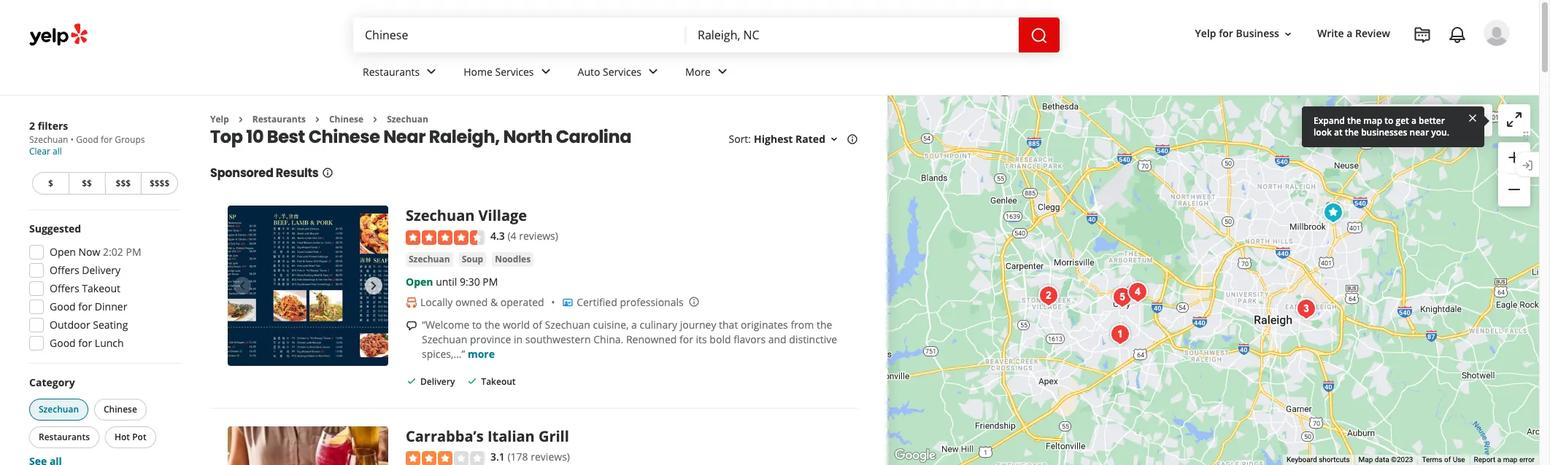 Task type: describe. For each thing, give the bounding box(es) containing it.
1 horizontal spatial restaurants
[[252, 113, 306, 126]]

world
[[503, 318, 530, 332]]

0 vertical spatial 16 info v2 image
[[847, 134, 858, 145]]

top
[[210, 125, 243, 149]]

0 vertical spatial takeout
[[82, 282, 120, 296]]

open for open now 2:02 pm
[[50, 245, 76, 259]]

a inside "welcome to the world of szechuan cuisine, a culinary journey that originates from the szechuan province in southwestern china. renowned for its bold flavors and distinctive spices,…"
[[631, 318, 637, 332]]

sort:
[[729, 132, 751, 146]]

noodles button
[[492, 252, 534, 267]]

2
[[29, 119, 35, 133]]

1 horizontal spatial of
[[1445, 456, 1451, 464]]

italian
[[488, 427, 535, 447]]

services for auto services
[[603, 65, 642, 79]]

to inside "welcome to the world of szechuan cuisine, a culinary journey that originates from the szechuan province in southwestern china. renowned for its bold flavors and distinctive spices,…"
[[472, 318, 482, 332]]

search
[[1380, 114, 1413, 127]]

certified
[[577, 295, 617, 309]]

terms of use
[[1422, 456, 1465, 464]]

chinese button
[[94, 399, 147, 421]]

szechuan inside the category group
[[39, 404, 79, 416]]

use
[[1453, 456, 1465, 464]]

close image
[[1467, 111, 1479, 124]]

szechuan down 4.3 star rating image
[[409, 253, 450, 266]]

write a review
[[1317, 27, 1391, 40]]

sponsored results
[[210, 165, 319, 182]]

offers for offers delivery
[[50, 264, 79, 277]]

as
[[1415, 114, 1426, 127]]

suggested
[[29, 222, 81, 236]]

flavors
[[734, 333, 766, 347]]

16 certified professionals v2 image
[[562, 297, 574, 308]]

results
[[276, 165, 319, 182]]

best
[[267, 125, 305, 149]]

north
[[503, 125, 553, 149]]

business
[[1236, 27, 1280, 40]]

for for business
[[1219, 27, 1233, 40]]

sponsored
[[210, 165, 273, 182]]

pot
[[132, 431, 146, 444]]

china.
[[594, 333, 624, 347]]

soup
[[462, 253, 483, 266]]

category
[[29, 376, 75, 390]]

lunch
[[95, 336, 124, 350]]

expand map image
[[1506, 111, 1523, 128]]

delivery inside group
[[82, 264, 120, 277]]

"welcome to the world of szechuan cuisine, a culinary journey that originates from the szechuan province in southwestern china. renowned for its bold flavors and distinctive spices,…"
[[422, 318, 837, 361]]

for for dinner
[[78, 300, 92, 314]]

good for dinner
[[50, 300, 76, 314]]

auto services link
[[566, 53, 674, 95]]

home services
[[464, 65, 534, 79]]

good for dinner
[[50, 300, 127, 314]]

to inside expand the map to get a better look at the businesses near you.
[[1385, 115, 1394, 127]]

good for lunch
[[50, 336, 124, 350]]

szechuan village
[[406, 206, 527, 226]]

4.3 (4 reviews)
[[491, 229, 558, 243]]

$$$$
[[150, 177, 170, 190]]

3.1
[[491, 451, 505, 464]]

auto services
[[578, 65, 642, 79]]

4.3 star rating image
[[406, 231, 485, 245]]

a inside expand the map to get a better look at the businesses near you.
[[1412, 115, 1417, 127]]

yelp for yelp for business
[[1195, 27, 1216, 40]]

clear
[[29, 145, 50, 158]]

16 locally owned v2 image
[[406, 297, 418, 308]]

yelp for yelp link
[[210, 113, 229, 126]]

0 horizontal spatial restaurants link
[[252, 113, 306, 126]]

szechuan village link
[[406, 206, 527, 226]]

reviews) for village
[[519, 229, 558, 243]]

0 horizontal spatial 16 info v2 image
[[322, 167, 333, 179]]

noodles
[[495, 253, 531, 266]]

user actions element
[[1184, 18, 1531, 108]]

for inside 2 filters szechuan • good for groups clear all
[[101, 134, 112, 146]]

yelp for business button
[[1189, 21, 1300, 47]]

$$$ button
[[105, 172, 141, 195]]

seating
[[93, 318, 128, 332]]

2 filters szechuan • good for groups clear all
[[29, 119, 145, 158]]

hot pot button
[[105, 427, 156, 449]]

auto
[[578, 65, 600, 79]]

1 vertical spatial delivery
[[420, 376, 455, 388]]

1 vertical spatial szechuan link
[[406, 252, 453, 267]]

16 chevron down v2 image
[[1282, 28, 1294, 40]]

locally
[[420, 295, 453, 309]]

a right report
[[1498, 456, 1502, 464]]

look
[[1314, 126, 1332, 139]]

pm for open now 2:02 pm
[[126, 245, 141, 259]]

24 chevron down v2 image
[[537, 63, 554, 81]]

report
[[1474, 456, 1496, 464]]

open for open until 9:30 pm
[[406, 275, 433, 289]]

highest rated button
[[754, 132, 840, 146]]

clear all link
[[29, 145, 62, 158]]

home
[[464, 65, 493, 79]]

culinary
[[640, 318, 677, 332]]

$$ button
[[68, 172, 105, 195]]

1 vertical spatial takeout
[[481, 376, 516, 388]]

$$$$ button
[[141, 172, 178, 195]]

for for lunch
[[78, 336, 92, 350]]

4.3
[[491, 229, 505, 243]]

pm for open until 9:30 pm
[[483, 275, 498, 289]]

for inside "welcome to the world of szechuan cuisine, a culinary journey that originates from the szechuan province in southwestern china. renowned for its bold flavors and distinctive spices,…"
[[680, 333, 693, 347]]

carrabba's italian grill
[[406, 427, 569, 447]]

more
[[468, 347, 495, 361]]

journey
[[680, 318, 716, 332]]

offers for offers takeout
[[50, 282, 79, 296]]

24 chevron down v2 image for auto services
[[645, 63, 662, 81]]

szechuan village image
[[228, 206, 388, 367]]

10
[[246, 125, 264, 149]]

at
[[1334, 126, 1343, 139]]

24 chevron down v2 image for restaurants
[[423, 63, 440, 81]]

raleigh,
[[429, 125, 500, 149]]

rated
[[796, 132, 826, 146]]

0 vertical spatial szechuan link
[[387, 113, 428, 126]]

and
[[768, 333, 787, 347]]

of inside "welcome to the world of szechuan cuisine, a culinary journey that originates from the szechuan province in southwestern china. renowned for its bold flavors and distinctive spices,…"
[[533, 318, 542, 332]]

renowned
[[626, 333, 677, 347]]

map data ©2023
[[1359, 456, 1413, 464]]

chinese right best
[[308, 125, 380, 149]]

filters
[[38, 119, 68, 133]]

0 vertical spatial restaurants link
[[351, 53, 452, 95]]

1 horizontal spatial szechuan button
[[406, 252, 453, 267]]

reviews) for italian
[[531, 451, 570, 464]]

szechuan inside 2 filters szechuan • good for groups clear all
[[29, 134, 68, 146]]

report a map error link
[[1474, 456, 1535, 464]]

keyboard shortcuts button
[[1287, 456, 1350, 466]]

taipei 101 image
[[1108, 283, 1137, 312]]

owned
[[455, 295, 488, 309]]

data
[[1375, 456, 1390, 464]]

professionals
[[620, 295, 684, 309]]

carrabba's italian grill image
[[1319, 198, 1348, 227]]

1 horizontal spatial group
[[1499, 142, 1531, 207]]



Task type: vqa. For each thing, say whether or not it's contained in the screenshot.
first Previous icon from the bottom of the page
no



Task type: locate. For each thing, give the bounding box(es) containing it.
of right the "world"
[[533, 318, 542, 332]]

1 vertical spatial offers
[[50, 282, 79, 296]]

yelp
[[1195, 27, 1216, 40], [210, 113, 229, 126]]

24 chevron down v2 image inside restaurants link
[[423, 63, 440, 81]]

restaurants link up near
[[351, 53, 452, 95]]

szechuan down filters
[[29, 134, 68, 146]]

0 horizontal spatial 16 chevron right v2 image
[[235, 114, 247, 125]]

1 horizontal spatial 16 info v2 image
[[847, 134, 858, 145]]

1 horizontal spatial open
[[406, 275, 433, 289]]

16 chevron right v2 image for szechuan
[[369, 114, 381, 125]]

for left groups
[[101, 134, 112, 146]]

a inside 'element'
[[1347, 27, 1353, 40]]

good up outdoor
[[50, 300, 76, 314]]

1 vertical spatial restaurants link
[[252, 113, 306, 126]]

szechuan button
[[406, 252, 453, 267], [29, 399, 88, 421]]

offers takeout
[[50, 282, 120, 296]]

review
[[1356, 27, 1391, 40]]

info icon image
[[688, 296, 700, 308], [688, 296, 700, 308]]

0 vertical spatial restaurants
[[363, 65, 420, 79]]

1 vertical spatial restaurants
[[252, 113, 306, 126]]

1 horizontal spatial pm
[[483, 275, 498, 289]]

good right •
[[76, 134, 98, 146]]

2 vertical spatial good
[[50, 336, 76, 350]]

16 chevron right v2 image
[[235, 114, 247, 125], [312, 114, 323, 125], [369, 114, 381, 125]]

good down outdoor
[[50, 336, 76, 350]]

map left error at the bottom right of the page
[[1503, 456, 1518, 464]]

restaurants inside business categories element
[[363, 65, 420, 79]]

16 chevron right v2 image for restaurants
[[235, 114, 247, 125]]

restaurants inside button
[[39, 431, 90, 444]]

1 vertical spatial open
[[406, 275, 433, 289]]

moves
[[1453, 114, 1484, 127]]

0 vertical spatial reviews)
[[519, 229, 558, 243]]

(4
[[508, 229, 517, 243]]

"welcome
[[422, 318, 470, 332]]

group containing suggested
[[25, 222, 181, 355]]

0 horizontal spatial 24 chevron down v2 image
[[423, 63, 440, 81]]

24 chevron down v2 image for more
[[714, 63, 731, 81]]

a right write
[[1347, 27, 1353, 40]]

report a map error
[[1474, 456, 1535, 464]]

2 services from the left
[[603, 65, 642, 79]]

map
[[1359, 456, 1373, 464]]

outdoor seating
[[50, 318, 128, 332]]

offers down offers delivery
[[50, 282, 79, 296]]

open
[[50, 245, 76, 259], [406, 275, 433, 289]]

group
[[1499, 142, 1531, 207], [25, 222, 181, 355]]

map region
[[781, 0, 1550, 466]]

zoom in image
[[1506, 149, 1523, 166]]

for down offers takeout
[[78, 300, 92, 314]]

soup button
[[459, 252, 486, 267]]

yelp left business
[[1195, 27, 1216, 40]]

chinese up hot
[[104, 404, 137, 416]]

1 horizontal spatial map
[[1428, 114, 1450, 127]]

better
[[1419, 115, 1445, 127]]

restaurants link right top
[[252, 113, 306, 126]]

2 horizontal spatial restaurants
[[363, 65, 420, 79]]

2 horizontal spatial map
[[1503, 456, 1518, 464]]

1 vertical spatial pm
[[483, 275, 498, 289]]

yelp inside yelp for business button
[[1195, 27, 1216, 40]]

chuan cafe image
[[1292, 295, 1321, 324]]

0 horizontal spatial szechuan button
[[29, 399, 88, 421]]

0 vertical spatial pm
[[126, 245, 141, 259]]

map right as
[[1428, 114, 1450, 127]]

search as map moves
[[1380, 114, 1484, 127]]

0 vertical spatial open
[[50, 245, 76, 259]]

24 chevron down v2 image
[[423, 63, 440, 81], [645, 63, 662, 81], [714, 63, 731, 81]]

2 horizontal spatial 16 chevron right v2 image
[[369, 114, 381, 125]]

szechuan up 4.3 star rating image
[[406, 206, 475, 226]]

highest rated
[[754, 132, 826, 146]]

outdoor
[[50, 318, 90, 332]]

(178
[[508, 451, 528, 464]]

16 chevron right v2 image right yelp link
[[235, 114, 247, 125]]

to left get
[[1385, 115, 1394, 127]]

a up renowned
[[631, 318, 637, 332]]

restaurants for restaurants button
[[39, 431, 90, 444]]

1 vertical spatial reviews)
[[531, 451, 570, 464]]

province
[[470, 333, 511, 347]]

get
[[1396, 115, 1409, 127]]

slideshow element
[[228, 206, 388, 367]]

16 info v2 image
[[847, 134, 858, 145], [322, 167, 333, 179]]

businesses
[[1361, 126, 1408, 139]]

delivery down spices,…"
[[420, 376, 455, 388]]

1 vertical spatial of
[[1445, 456, 1451, 464]]

24 chevron down v2 image inside more link
[[714, 63, 731, 81]]

soup link
[[459, 252, 486, 267]]

0 vertical spatial good
[[76, 134, 98, 146]]

zoom out image
[[1506, 181, 1523, 199]]

yelp for business
[[1195, 27, 1280, 40]]

open down suggested on the left of the page
[[50, 245, 76, 259]]

$ button
[[32, 172, 68, 195]]

1 horizontal spatial restaurants link
[[351, 53, 452, 95]]

16 checkmark v2 image for takeout
[[467, 376, 478, 387]]

chengdu 7 sichuan cuisine image
[[1123, 278, 1152, 307]]

previous image
[[234, 278, 251, 295]]

0 horizontal spatial 16 checkmark v2 image
[[406, 376, 418, 387]]

16 chevron down v2 image
[[828, 134, 840, 145]]

offers
[[50, 264, 79, 277], [50, 282, 79, 296]]

•
[[70, 134, 74, 146]]

None search field
[[353, 18, 1063, 53]]

for inside button
[[1219, 27, 1233, 40]]

16 chevron right v2 image left "chinese" link
[[312, 114, 323, 125]]

projects image
[[1414, 26, 1431, 44]]

offers delivery
[[50, 264, 120, 277]]

szechuan up southwestern
[[545, 318, 590, 332]]

takeout up dinner
[[82, 282, 120, 296]]

16 checkmark v2 image down more
[[467, 376, 478, 387]]

2:02
[[103, 245, 123, 259]]

for down outdoor seating
[[78, 336, 92, 350]]

0 vertical spatial szechuan button
[[406, 252, 453, 267]]

restaurants right top
[[252, 113, 306, 126]]

good inside 2 filters szechuan • good for groups clear all
[[76, 134, 98, 146]]

1 vertical spatial group
[[25, 222, 181, 355]]

24 chevron down v2 image right auto services
[[645, 63, 662, 81]]

carrabba's
[[406, 427, 484, 447]]

for left 'its'
[[680, 333, 693, 347]]

services right "auto"
[[603, 65, 642, 79]]

0 horizontal spatial delivery
[[82, 264, 120, 277]]

0 horizontal spatial takeout
[[82, 282, 120, 296]]

szechuan down "welcome
[[422, 333, 467, 347]]

16 checkmark v2 image
[[406, 376, 418, 387], [467, 376, 478, 387]]

for left business
[[1219, 27, 1233, 40]]

restaurants down category
[[39, 431, 90, 444]]

none field near
[[698, 27, 1007, 43]]

pm right 2:02
[[126, 245, 141, 259]]

1 horizontal spatial takeout
[[481, 376, 516, 388]]

carolina
[[556, 125, 632, 149]]

Near text field
[[698, 27, 1007, 43]]

until
[[436, 275, 457, 289]]

0 vertical spatial of
[[533, 318, 542, 332]]

1 horizontal spatial yelp
[[1195, 27, 1216, 40]]

16 info v2 image right 16 chevron down v2 icon
[[847, 134, 858, 145]]

0 horizontal spatial map
[[1364, 115, 1383, 127]]

0 vertical spatial group
[[1499, 142, 1531, 207]]

write
[[1317, 27, 1344, 40]]

0 vertical spatial yelp
[[1195, 27, 1216, 40]]

in
[[514, 333, 523, 347]]

pm right '9:30'
[[483, 275, 498, 289]]

restaurants up "chinese" link
[[363, 65, 420, 79]]

2 none field from the left
[[698, 27, 1007, 43]]

szechuan link
[[387, 113, 428, 126], [406, 252, 453, 267]]

&
[[490, 295, 498, 309]]

open up 16 locally owned v2 icon
[[406, 275, 433, 289]]

0 horizontal spatial to
[[472, 318, 482, 332]]

3 16 chevron right v2 image from the left
[[369, 114, 381, 125]]

noodles link
[[492, 252, 534, 267]]

operated
[[501, 295, 544, 309]]

originates
[[741, 318, 788, 332]]

spices,…"
[[422, 347, 465, 361]]

Find text field
[[365, 27, 674, 43]]

szechuan button down 4.3 star rating image
[[406, 252, 453, 267]]

16 chevron right v2 image right "chinese" link
[[369, 114, 381, 125]]

1 horizontal spatial 24 chevron down v2 image
[[645, 63, 662, 81]]

that
[[719, 318, 738, 332]]

1 vertical spatial yelp
[[210, 113, 229, 126]]

of left the use
[[1445, 456, 1451, 464]]

szechuan left raleigh,
[[387, 113, 428, 126]]

for
[[1219, 27, 1233, 40], [101, 134, 112, 146], [78, 300, 92, 314], [680, 333, 693, 347], [78, 336, 92, 350]]

top 10 best chinese near raleigh, north carolina
[[210, 125, 632, 149]]

16 checkmark v2 image down 16 speech v2 icon
[[406, 376, 418, 387]]

expand the map to get a better look at the businesses near you. tooltip
[[1302, 107, 1485, 147]]

certified professionals
[[577, 295, 684, 309]]

reviews) right (4
[[519, 229, 558, 243]]

0 vertical spatial to
[[1385, 115, 1394, 127]]

0 horizontal spatial group
[[25, 222, 181, 355]]

3 24 chevron down v2 image from the left
[[714, 63, 731, 81]]

0 horizontal spatial yelp
[[210, 113, 229, 126]]

locally owned & operated
[[420, 295, 544, 309]]

1 horizontal spatial delivery
[[420, 376, 455, 388]]

$
[[48, 177, 53, 190]]

services left 24 chevron down v2 icon
[[495, 65, 534, 79]]

map for to
[[1364, 115, 1383, 127]]

0 vertical spatial delivery
[[82, 264, 120, 277]]

0 vertical spatial offers
[[50, 264, 79, 277]]

shortcuts
[[1319, 456, 1350, 464]]

1 horizontal spatial services
[[603, 65, 642, 79]]

notifications image
[[1449, 26, 1466, 44]]

0 horizontal spatial restaurants
[[39, 431, 90, 444]]

None field
[[365, 27, 674, 43], [698, 27, 1007, 43]]

1 24 chevron down v2 image from the left
[[423, 63, 440, 81]]

keyboard shortcuts
[[1287, 456, 1350, 464]]

delivery down "open now 2:02 pm"
[[82, 264, 120, 277]]

category group
[[26, 376, 181, 466]]

2 16 checkmark v2 image from the left
[[467, 376, 478, 387]]

of
[[533, 318, 542, 332], [1445, 456, 1451, 464]]

so hot image
[[1034, 281, 1063, 311]]

1 vertical spatial 16 info v2 image
[[322, 167, 333, 179]]

more link
[[674, 53, 743, 95]]

©2023
[[1391, 456, 1413, 464]]

16 info v2 image right results in the top of the page
[[322, 167, 333, 179]]

map left get
[[1364, 115, 1383, 127]]

map for error
[[1503, 456, 1518, 464]]

1 16 checkmark v2 image from the left
[[406, 376, 418, 387]]

16 speech v2 image
[[406, 320, 418, 332]]

business categories element
[[351, 53, 1510, 95]]

16 checkmark v2 image for delivery
[[406, 376, 418, 387]]

next image
[[365, 278, 382, 295]]

terms of use link
[[1422, 456, 1465, 464]]

yelp link
[[210, 113, 229, 126]]

24 chevron down v2 image inside auto services link
[[645, 63, 662, 81]]

terms
[[1422, 456, 1443, 464]]

chinese inside chinese 'button'
[[104, 404, 137, 416]]

szechuan mansion hotpot image
[[1105, 320, 1135, 349]]

2 24 chevron down v2 image from the left
[[645, 63, 662, 81]]

1 horizontal spatial to
[[1385, 115, 1394, 127]]

2 vertical spatial restaurants
[[39, 431, 90, 444]]

search image
[[1031, 27, 1048, 44]]

southwestern
[[525, 333, 591, 347]]

keyboard
[[1287, 456, 1317, 464]]

1 vertical spatial to
[[472, 318, 482, 332]]

szechuan link down 4.3 star rating image
[[406, 252, 453, 267]]

chinese left near
[[329, 113, 364, 126]]

szechuan button down category
[[29, 399, 88, 421]]

a right get
[[1412, 115, 1417, 127]]

1 horizontal spatial 16 chevron right v2 image
[[312, 114, 323, 125]]

szechuan link left raleigh,
[[387, 113, 428, 126]]

you.
[[1432, 126, 1450, 139]]

takeout down more
[[481, 376, 516, 388]]

a
[[1347, 27, 1353, 40], [1412, 115, 1417, 127], [631, 318, 637, 332], [1498, 456, 1502, 464]]

szechuan down category
[[39, 404, 79, 416]]

good for lunch
[[50, 336, 76, 350]]

now
[[79, 245, 100, 259]]

1 offers from the top
[[50, 264, 79, 277]]

open now 2:02 pm
[[50, 245, 141, 259]]

24 chevron down v2 image left home
[[423, 63, 440, 81]]

pm inside group
[[126, 245, 141, 259]]

0 horizontal spatial none field
[[365, 27, 674, 43]]

dinner
[[95, 300, 127, 314]]

yelp left 10
[[210, 113, 229, 126]]

szechuan
[[387, 113, 428, 126], [29, 134, 68, 146], [406, 206, 475, 226], [409, 253, 450, 266], [545, 318, 590, 332], [422, 333, 467, 347], [39, 404, 79, 416]]

3.1 star rating image
[[406, 452, 485, 466]]

map for moves
[[1428, 114, 1450, 127]]

3.1 (178 reviews)
[[491, 451, 570, 464]]

2 16 chevron right v2 image from the left
[[312, 114, 323, 125]]

restaurants for restaurants link to the top
[[363, 65, 420, 79]]

2 horizontal spatial 24 chevron down v2 image
[[714, 63, 731, 81]]

1 none field from the left
[[365, 27, 674, 43]]

services for home services
[[495, 65, 534, 79]]

grill
[[539, 427, 569, 447]]

map inside expand the map to get a better look at the businesses near you.
[[1364, 115, 1383, 127]]

2 offers from the top
[[50, 282, 79, 296]]

0 horizontal spatial open
[[50, 245, 76, 259]]

$$
[[82, 177, 92, 190]]

1 16 chevron right v2 image from the left
[[235, 114, 247, 125]]

0 horizontal spatial services
[[495, 65, 534, 79]]

home services link
[[452, 53, 566, 95]]

more
[[685, 65, 711, 79]]

0 horizontal spatial pm
[[126, 245, 141, 259]]

1 vertical spatial good
[[50, 300, 76, 314]]

to up 'province'
[[472, 318, 482, 332]]

1 horizontal spatial 16 checkmark v2 image
[[467, 376, 478, 387]]

0 horizontal spatial of
[[533, 318, 542, 332]]

1 vertical spatial szechuan button
[[29, 399, 88, 421]]

near
[[383, 125, 426, 149]]

restaurants
[[363, 65, 420, 79], [252, 113, 306, 126], [39, 431, 90, 444]]

16 chevron right v2 image for chinese
[[312, 114, 323, 125]]

pm
[[126, 245, 141, 259], [483, 275, 498, 289]]

near
[[1410, 126, 1429, 139]]

1 horizontal spatial none field
[[698, 27, 1007, 43]]

reviews) down grill
[[531, 451, 570, 464]]

none field the find
[[365, 27, 674, 43]]

24 chevron down v2 image right more
[[714, 63, 731, 81]]

google image
[[891, 447, 939, 466]]

1 services from the left
[[495, 65, 534, 79]]

offers up offers takeout
[[50, 264, 79, 277]]



